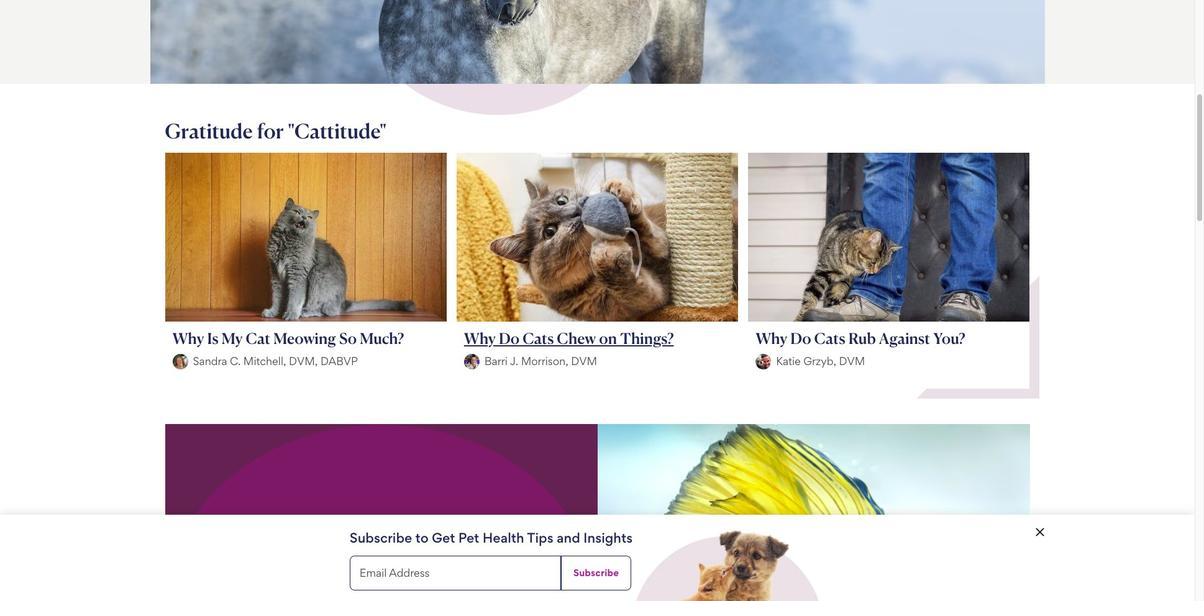 Task type: vqa. For each thing, say whether or not it's contained in the screenshot.
middle Rabbits
no



Task type: describe. For each thing, give the bounding box(es) containing it.
c.
[[230, 355, 241, 368]]

gratitude for "cattitude"
[[165, 119, 386, 144]]

keep
[[402, 576, 425, 589]]

subscribe for subscribe to get pet health tips and insights
[[350, 530, 412, 546]]

rub
[[849, 329, 876, 348]]

my
[[222, 329, 243, 348]]

need
[[318, 576, 344, 589]]

you?
[[933, 329, 965, 348]]

health
[[483, 530, 524, 546]]

do for why do cats rub against you?
[[790, 329, 811, 348]]

newsletter subscription element
[[0, 515, 1195, 601]]

tips
[[527, 530, 553, 546]]

subscribe button
[[561, 556, 631, 591]]

cat
[[246, 329, 270, 348]]

friends
[[284, 542, 352, 567]]

pet
[[458, 530, 479, 546]]

fish
[[472, 576, 489, 589]]

mitchell,
[[243, 355, 286, 368]]

subscribe for subscribe
[[573, 567, 619, 579]]

barri
[[485, 355, 508, 368]]

know
[[359, 576, 386, 589]]

katie grzyb, dvm
[[776, 355, 865, 368]]

sandra
[[193, 355, 227, 368]]

fish
[[241, 542, 280, 567]]

and inside everything you need to know to keep your pet fish happy and healthy.
[[275, 589, 294, 601]]

subscribe to get pet health tips and insights
[[350, 530, 633, 546]]

everything
[[241, 576, 295, 589]]

grey andalusian in the snow image
[[150, 0, 1045, 84]]

insights
[[583, 530, 633, 546]]

much?
[[360, 329, 404, 348]]

do for why do cats chew on things?
[[499, 329, 520, 348]]

grzyb,
[[804, 355, 836, 368]]

pet
[[453, 576, 469, 589]]

everything you need to know to keep your pet fish happy and healthy.
[[241, 576, 489, 601]]

your
[[428, 576, 450, 589]]

close image
[[1032, 525, 1047, 540]]

by image
[[756, 354, 771, 369]]

dvm,
[[289, 355, 318, 368]]

why for why do cats rub against you?
[[756, 329, 787, 348]]

0 horizontal spatial to
[[346, 576, 356, 589]]

1 dvm from the left
[[571, 355, 597, 368]]

and inside newsletter subscription element
[[557, 530, 580, 546]]

sandra c. mitchell, dvm, dabvp
[[193, 355, 358, 368]]

cats for chew
[[523, 329, 554, 348]]



Task type: locate. For each thing, give the bounding box(es) containing it.
0 vertical spatial subscribe
[[350, 530, 412, 546]]

"cattitude"
[[288, 119, 386, 144]]

j.
[[510, 355, 518, 368]]

1 cats from the left
[[523, 329, 554, 348]]

2 by image from the left
[[464, 354, 480, 369]]

by image left the sandra
[[172, 354, 188, 369]]

dvm down chew
[[571, 355, 597, 368]]

1 horizontal spatial dvm
[[839, 355, 865, 368]]

cats up katie grzyb, dvm
[[814, 329, 845, 348]]

by image for why do cats chew on things?
[[464, 354, 480, 369]]

2 why from the left
[[464, 329, 496, 348]]

things?
[[620, 329, 674, 348]]

why for why do cats chew on things?
[[464, 329, 496, 348]]

subscribe down insights
[[573, 567, 619, 579]]

and
[[557, 530, 580, 546], [275, 589, 294, 601]]

gratitude
[[165, 119, 253, 144]]

1 horizontal spatial to
[[389, 576, 399, 589]]

subscribe inside button
[[573, 567, 619, 579]]

fish friends
[[241, 542, 352, 567]]

1 horizontal spatial why
[[464, 329, 496, 348]]

0 horizontal spatial subscribe
[[350, 530, 412, 546]]

you
[[297, 576, 316, 589]]

0 vertical spatial and
[[557, 530, 580, 546]]

2 cats from the left
[[814, 329, 845, 348]]

1 vertical spatial subscribe
[[573, 567, 619, 579]]

meowing
[[274, 329, 336, 348]]

dvm
[[571, 355, 597, 368], [839, 355, 865, 368]]

cats up barri j. morrison, dvm
[[523, 329, 554, 348]]

why is my cat meowing so much?
[[172, 329, 404, 348]]

0 horizontal spatial and
[[275, 589, 294, 601]]

dabvp
[[321, 355, 358, 368]]

0 horizontal spatial by image
[[172, 354, 188, 369]]

is
[[207, 329, 219, 348]]

3 why from the left
[[756, 329, 787, 348]]

2 do from the left
[[790, 329, 811, 348]]

do up katie
[[790, 329, 811, 348]]

and right tips
[[557, 530, 580, 546]]

1 vertical spatial and
[[275, 589, 294, 601]]

why
[[172, 329, 204, 348], [464, 329, 496, 348], [756, 329, 787, 348]]

0 horizontal spatial do
[[499, 329, 520, 348]]

to
[[415, 530, 429, 546], [346, 576, 356, 589], [389, 576, 399, 589]]

to left keep
[[389, 576, 399, 589]]

to right need
[[346, 576, 356, 589]]

0 horizontal spatial dvm
[[571, 355, 597, 368]]

chew
[[557, 329, 596, 348]]

by image for why is my cat meowing so much?
[[172, 354, 188, 369]]

2 horizontal spatial to
[[415, 530, 429, 546]]

get
[[432, 530, 455, 546]]

why up barri
[[464, 329, 496, 348]]

1 do from the left
[[499, 329, 520, 348]]

0 horizontal spatial cats
[[523, 329, 554, 348]]

by image left barri
[[464, 354, 480, 369]]

healthy.
[[297, 589, 335, 601]]

happy
[[241, 589, 272, 601]]

1 horizontal spatial subscribe
[[573, 567, 619, 579]]

by image
[[172, 354, 188, 369], [464, 354, 480, 369]]

on
[[599, 329, 617, 348]]

1 horizontal spatial cats
[[814, 329, 845, 348]]

why do cats rub against you?
[[756, 329, 965, 348]]

halfmoon fish image
[[597, 424, 1030, 601]]

for
[[257, 119, 284, 144]]

subscribe up know
[[350, 530, 412, 546]]

morrison,
[[521, 355, 568, 368]]

1 horizontal spatial and
[[557, 530, 580, 546]]

why left is
[[172, 329, 204, 348]]

0 horizontal spatial why
[[172, 329, 204, 348]]

do up j. at left
[[499, 329, 520, 348]]

why up by icon
[[756, 329, 787, 348]]

1 horizontal spatial do
[[790, 329, 811, 348]]

so
[[339, 329, 357, 348]]

subscribe
[[350, 530, 412, 546], [573, 567, 619, 579]]

against
[[879, 329, 930, 348]]

why for why is my cat meowing so much?
[[172, 329, 204, 348]]

1 by image from the left
[[172, 354, 188, 369]]

and left you
[[275, 589, 294, 601]]

cats
[[523, 329, 554, 348], [814, 329, 845, 348]]

why do cats chew on things?
[[464, 329, 674, 348]]

do
[[499, 329, 520, 348], [790, 329, 811, 348]]

barri j. morrison, dvm
[[485, 355, 597, 368]]

cats for rub
[[814, 329, 845, 348]]

None email field
[[350, 556, 561, 591]]

2 horizontal spatial why
[[756, 329, 787, 348]]

to left get
[[415, 530, 429, 546]]

to inside newsletter subscription element
[[415, 530, 429, 546]]

dvm down why do cats rub against you? at right
[[839, 355, 865, 368]]

2 dvm from the left
[[839, 355, 865, 368]]

1 why from the left
[[172, 329, 204, 348]]

1 horizontal spatial by image
[[464, 354, 480, 369]]

katie
[[776, 355, 801, 368]]

none email field inside newsletter subscription element
[[350, 556, 561, 591]]

puppy and kitten hugging image
[[636, 525, 819, 601]]



